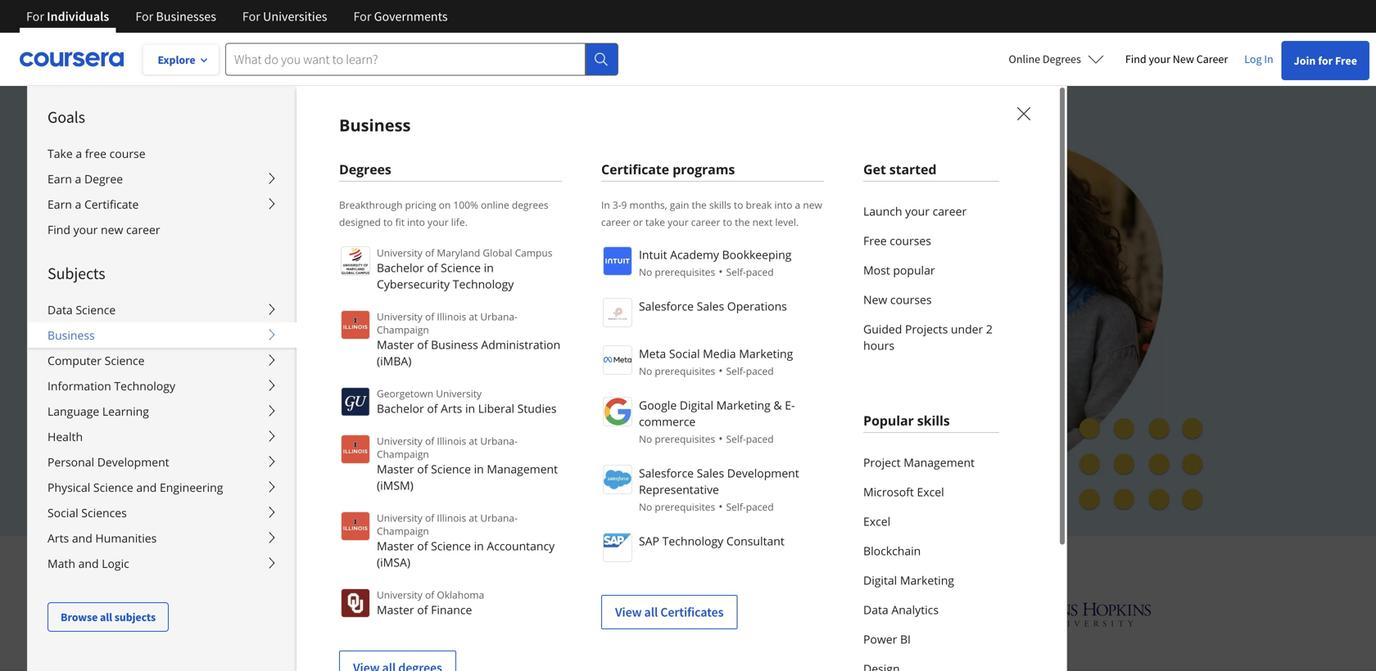 Task type: describe. For each thing, give the bounding box(es) containing it.
certificate inside dropdown button
[[84, 197, 139, 212]]

salesforce sales development representative no prerequisites • self-paced
[[639, 466, 799, 515]]

sales for development
[[697, 466, 724, 481]]

personal development
[[48, 455, 169, 470]]

no inside the meta social media marketing no prerequisites • self-paced
[[639, 365, 652, 378]]

university of oklahoma master of finance
[[377, 589, 484, 618]]

partnername logo image for google
[[603, 397, 633, 427]]

management inside university of illinois at urbana- champaign master of science in management (imsm)
[[487, 462, 558, 477]]

self- inside the intuit academy bookkeeping no prerequisites • self-paced
[[726, 265, 746, 279]]

explore
[[158, 52, 195, 67]]

1 horizontal spatial skills
[[917, 412, 950, 430]]

world-
[[442, 230, 495, 255]]

technology for information technology
[[114, 379, 175, 394]]

1 horizontal spatial in
[[1265, 52, 1274, 66]]

certificate
[[411, 259, 494, 283]]

subjects
[[115, 610, 156, 625]]

breakthrough pricing on 100% online degrees designed to fit into your life.
[[339, 198, 549, 229]]

hands-
[[615, 230, 672, 255]]

log in
[[1245, 52, 1274, 66]]

partnername logo image inside the salesforce sales operations link
[[603, 298, 633, 328]]

1 vertical spatial the
[[735, 215, 750, 229]]

your inside 'in 3-9 months, gain the skills to break into a new career or take your career to the next level.'
[[668, 215, 689, 229]]

administration
[[481, 337, 561, 353]]

online degrees
[[1009, 52, 1081, 66]]

no inside the 'salesforce sales development representative no prerequisites • self-paced'
[[639, 501, 652, 514]]

salesforce for salesforce sales operations
[[639, 299, 694, 314]]

university for accountancy
[[377, 512, 423, 525]]

popular
[[864, 412, 914, 430]]

1 horizontal spatial business
[[339, 114, 411, 136]]

join for free
[[1294, 53, 1358, 68]]

projects
[[905, 322, 948, 337]]

9
[[622, 198, 627, 212]]

guided projects under 2 hours link
[[864, 315, 1000, 361]]

pricing
[[405, 198, 436, 212]]

google image
[[534, 600, 623, 630]]

view all certificates
[[615, 605, 724, 621]]

global
[[483, 246, 512, 260]]

business inside business dropdown button
[[48, 328, 95, 343]]

university inside university of oklahoma master of finance
[[377, 589, 423, 602]]

management inside popular skills list
[[904, 455, 975, 471]]

prerequisites inside google digital marketing & e- commerce no prerequisites • self-paced
[[655, 433, 715, 446]]

cancel
[[282, 367, 319, 383]]

bachelor inside university of maryland global campus bachelor of science in cybersecurity technology
[[377, 260, 424, 276]]

free courses link
[[864, 226, 1000, 256]]

in inside georgetown university bachelor of arts in liberal studies
[[465, 401, 475, 417]]

partnername logo image for intuit
[[603, 247, 633, 276]]

/month, cancel anytime
[[233, 367, 369, 383]]

certificate inside business menu item
[[601, 161, 669, 178]]

0 vertical spatial with
[[288, 443, 314, 459]]

into for certificate programs
[[775, 198, 793, 212]]

humanities
[[95, 531, 157, 547]]

coursera image
[[20, 46, 124, 72]]

14-
[[316, 443, 333, 459]]

all for subjects
[[100, 610, 112, 625]]

media
[[703, 346, 736, 362]]

georgetown university logo image
[[341, 388, 370, 417]]

data analytics link
[[864, 596, 1000, 625]]

into for degrees
[[407, 215, 425, 229]]

started
[[890, 161, 937, 178]]

degrees list
[[339, 245, 562, 672]]

your inside breakthrough pricing on 100% online degrees designed to fit into your life.
[[428, 215, 449, 229]]

goals
[[48, 107, 85, 127]]

science inside university of illinois at urbana- champaign master of science in management (imsm)
[[431, 462, 471, 477]]

university of maryland global campus bachelor of science in cybersecurity technology
[[377, 246, 553, 292]]

new courses link
[[864, 285, 1000, 315]]

and up certificates
[[699, 549, 734, 576]]

paced inside the 'salesforce sales development representative no prerequisites • self-paced'
[[746, 501, 774, 514]]

of up from at the left bottom of page
[[425, 512, 434, 525]]

information technology
[[48, 379, 175, 394]]

• inside the meta social media marketing no prerequisites • self-paced
[[719, 363, 723, 379]]

development inside the 'salesforce sales development representative no prerequisites • self-paced'
[[727, 466, 799, 481]]

information technology button
[[28, 374, 297, 399]]

digital marketing link
[[864, 566, 1000, 596]]

to inside unlimited access to 7,000+ world-class courses, hands-on projects, and job-ready certificate programs—all included in your subscription
[[359, 230, 376, 255]]

certificate programs list
[[601, 245, 824, 630]]

analytics
[[892, 603, 939, 618]]

2
[[986, 322, 993, 337]]

paced inside the intuit academy bookkeeping no prerequisites • self-paced
[[746, 265, 774, 279]]

earn a certificate button
[[28, 192, 297, 217]]

most popular link
[[864, 256, 1000, 285]]

a inside 'in 3-9 months, gain the skills to break into a new career or take your career to the next level.'
[[795, 198, 801, 212]]

coursera
[[889, 549, 973, 576]]

sap technology consultant link
[[601, 532, 824, 563]]

unlimited access to 7,000+ world-class courses, hands-on projects, and job-ready certificate programs—all included in your subscription
[[213, 230, 715, 312]]

personal development button
[[28, 450, 297, 475]]

university of illinois at urbana- champaign master of business administration (imba)
[[377, 310, 561, 369]]

of inside georgetown university bachelor of arts in liberal studies
[[427, 401, 438, 417]]

degree
[[84, 171, 123, 187]]

explore button
[[143, 45, 219, 75]]

career inside 'explore menu' element
[[126, 222, 160, 238]]

take
[[646, 215, 665, 229]]

(imsm)
[[377, 478, 414, 494]]

to left next
[[723, 215, 733, 229]]

cybersecurity
[[377, 277, 450, 292]]

illinois for management
[[437, 435, 466, 448]]

for for governments
[[354, 8, 371, 25]]

find your new career
[[48, 222, 160, 238]]

partnername logo image for salesforce
[[603, 465, 633, 495]]

at for management
[[469, 435, 478, 448]]

0 vertical spatial excel
[[917, 485, 944, 500]]

or
[[633, 215, 643, 229]]

development inside 'personal development' dropdown button
[[97, 455, 169, 470]]

your inside get started list
[[905, 204, 930, 219]]

information
[[48, 379, 111, 394]]

career inside get started list
[[933, 204, 967, 219]]

career
[[1197, 52, 1228, 66]]

of down cybersecurity
[[425, 310, 434, 324]]

arts inside dropdown button
[[48, 531, 69, 547]]

math
[[48, 556, 75, 572]]

included
[[622, 259, 694, 283]]

representative
[[639, 482, 719, 498]]

in inside university of maryland global campus bachelor of science in cybersecurity technology
[[484, 260, 494, 276]]

of up georgetown
[[417, 337, 428, 353]]

0 horizontal spatial excel
[[864, 514, 891, 530]]

salesforce sales operations link
[[601, 297, 824, 328]]

science inside popup button
[[76, 302, 116, 318]]

find your new career
[[1126, 52, 1228, 66]]

university inside georgetown university bachelor of arts in liberal studies
[[436, 387, 482, 401]]

certificates
[[661, 605, 724, 621]]

in inside university of illinois at urbana- champaign master of science in accountancy (imsa)
[[474, 539, 484, 554]]

language learning
[[48, 404, 149, 420]]

urbana- for accountancy
[[480, 512, 518, 525]]

health
[[48, 429, 83, 445]]

close image
[[1014, 103, 1035, 125]]

start
[[239, 405, 268, 421]]

a for certificate
[[75, 197, 81, 212]]

career up academy
[[691, 215, 721, 229]]

partnername logo image inside sap technology consultant link
[[603, 533, 633, 563]]

for universities
[[242, 8, 327, 25]]

champaign for master of science in management (imsm)
[[377, 448, 429, 461]]

courses for free courses
[[890, 233, 932, 249]]

ready
[[359, 259, 406, 283]]

in 3-9 months, gain the skills to break into a new career or take your career to the next level.
[[601, 198, 822, 229]]

of left maryland
[[425, 246, 434, 260]]

plus
[[978, 549, 1016, 576]]

digital inside 'link'
[[864, 573, 897, 589]]

accountancy
[[487, 539, 555, 554]]

view
[[615, 605, 642, 621]]

technology inside university of maryland global campus bachelor of science in cybersecurity technology
[[453, 277, 514, 292]]

new inside 'explore menu' element
[[101, 222, 123, 238]]

marketing inside the meta social media marketing no prerequisites • self-paced
[[739, 346, 793, 362]]

1 vertical spatial with
[[845, 549, 884, 576]]

science up information technology
[[105, 353, 145, 369]]

of down back
[[417, 462, 428, 477]]

money-
[[357, 443, 400, 459]]

champaign for master of science in accountancy (imsa)
[[377, 525, 429, 538]]

earn for earn a degree
[[48, 171, 72, 187]]

academy
[[670, 247, 719, 263]]

marketing inside google digital marketing & e- commerce no prerequisites • self-paced
[[717, 398, 771, 413]]

for businesses
[[135, 8, 216, 25]]

to left break
[[734, 198, 743, 212]]

university for technology
[[377, 246, 423, 260]]

275+
[[468, 549, 513, 576]]

get started list
[[864, 197, 1000, 361]]

data for data analytics
[[864, 603, 889, 618]]

online
[[1009, 52, 1041, 66]]

consultant
[[727, 534, 785, 549]]

for
[[1319, 53, 1333, 68]]

blockchain link
[[864, 537, 1000, 566]]

university of michigan image
[[675, 592, 718, 637]]

paced inside the meta social media marketing no prerequisites • self-paced
[[746, 365, 774, 378]]

find for find your new career
[[1126, 52, 1147, 66]]

oklahoma
[[437, 589, 484, 602]]

bachelor inside georgetown university bachelor of arts in liberal studies
[[377, 401, 424, 417]]

to inside breakthrough pricing on 100% online degrees designed to fit into your life.
[[383, 215, 393, 229]]

microsoft excel link
[[864, 478, 1000, 507]]

of up finance
[[425, 589, 434, 602]]

university of illinois at urbana-champaign logo image for master of science in management (imsm)
[[341, 435, 370, 465]]

of right learn
[[417, 539, 428, 554]]

coursera plus image
[[213, 154, 463, 178]]

online
[[481, 198, 509, 212]]

social sciences
[[48, 506, 127, 521]]

popular skills list
[[864, 448, 1000, 672]]

google
[[639, 398, 677, 413]]

operations
[[727, 299, 787, 314]]

of right "money-"
[[425, 435, 434, 448]]

• inside google digital marketing & e- commerce no prerequisites • self-paced
[[719, 431, 723, 447]]

take
[[48, 146, 73, 161]]

and inside unlimited access to 7,000+ world-class courses, hands-on projects, and job-ready certificate programs—all included in your subscription
[[290, 259, 322, 283]]

prerequisites inside the meta social media marketing no prerequisites • self-paced
[[655, 365, 715, 378]]

digital inside google digital marketing & e- commerce no prerequisites • self-paced
[[680, 398, 714, 413]]

math and logic button
[[28, 551, 297, 577]]

free inside start 7-day free trial button
[[305, 405, 330, 421]]

earn for earn a certificate
[[48, 197, 72, 212]]

for for businesses
[[135, 8, 153, 25]]

power bi link
[[864, 625, 1000, 655]]

day inside button
[[281, 405, 302, 421]]



Task type: vqa. For each thing, say whether or not it's contained in the screenshot.


Task type: locate. For each thing, give the bounding box(es) containing it.
hec paris image
[[886, 598, 944, 632]]

urbana- inside university of illinois at urbana- champaign master of science in accountancy (imsa)
[[480, 512, 518, 525]]

no down commerce
[[639, 433, 652, 446]]

2 paced from the top
[[746, 365, 774, 378]]

sap
[[639, 534, 660, 549]]

earn inside popup button
[[48, 171, 72, 187]]

at inside university of illinois at urbana- champaign master of science in management (imsm)
[[469, 435, 478, 448]]

a
[[76, 146, 82, 161], [75, 171, 81, 187], [75, 197, 81, 212], [795, 198, 801, 212]]

for for individuals
[[26, 8, 44, 25]]

champaign for master of business administration (imba)
[[377, 323, 429, 337]]

What do you want to learn? text field
[[225, 43, 586, 76]]

2 self- from the top
[[726, 365, 746, 378]]

2 horizontal spatial free
[[1336, 53, 1358, 68]]

in inside university of illinois at urbana- champaign master of science in management (imsm)
[[474, 462, 484, 477]]

2 sales from the top
[[697, 466, 724, 481]]

0 vertical spatial the
[[692, 198, 707, 212]]

find your new career link
[[1117, 49, 1237, 70]]

1 horizontal spatial excel
[[917, 485, 944, 500]]

2 salesforce from the top
[[639, 466, 694, 481]]

1 no from the top
[[639, 265, 652, 279]]

1 courses from the top
[[890, 233, 932, 249]]

3 master from the top
[[377, 539, 414, 554]]

illinois inside university of illinois at urbana- champaign master of business administration (imba)
[[437, 310, 466, 324]]

earn a certificate
[[48, 197, 139, 212]]

arts and humanities button
[[28, 526, 297, 551]]

liberal
[[478, 401, 515, 417]]

find your new career link
[[28, 217, 297, 243]]

technology inside certificate programs list
[[663, 534, 724, 549]]

0 horizontal spatial new
[[101, 222, 123, 238]]

your down gain
[[668, 215, 689, 229]]

prerequisites inside the intuit academy bookkeeping no prerequisites • self-paced
[[655, 265, 715, 279]]

degrees right online
[[1043, 52, 1081, 66]]

master inside university of illinois at urbana- champaign master of science in management (imsm)
[[377, 462, 414, 477]]

level.
[[775, 215, 799, 229]]

0 horizontal spatial in
[[601, 198, 610, 212]]

master for master of science in accountancy (imsa)
[[377, 539, 414, 554]]

for for universities
[[242, 8, 260, 25]]

illinois
[[437, 310, 466, 324], [437, 435, 466, 448], [437, 512, 466, 525]]

2 urbana- from the top
[[480, 435, 518, 448]]

1 urbana- from the top
[[480, 310, 518, 324]]

new down most
[[864, 292, 888, 308]]

technology up language learning 'dropdown button'
[[114, 379, 175, 394]]

find left career
[[1126, 52, 1147, 66]]

partnername logo image left intuit
[[603, 247, 633, 276]]

0 vertical spatial arts
[[441, 401, 462, 417]]

2 university of illinois at urbana-champaign logo image from the top
[[341, 435, 370, 465]]

start 7-day free trial button
[[213, 393, 384, 433]]

0 vertical spatial find
[[1126, 52, 1147, 66]]

1 horizontal spatial with
[[845, 549, 884, 576]]

illinois for (imba)
[[437, 310, 466, 324]]

0 vertical spatial marketing
[[739, 346, 793, 362]]

at for accountancy
[[469, 512, 478, 525]]

on inside breakthrough pricing on 100% online degrees designed to fit into your life.
[[439, 198, 451, 212]]

new inside 'in 3-9 months, gain the skills to break into a new career or take your career to the next level.'
[[803, 198, 822, 212]]

studies
[[518, 401, 557, 417]]

with up data analytics
[[845, 549, 884, 576]]

new inside get started list
[[864, 292, 888, 308]]

no down meta
[[639, 365, 652, 378]]

1 horizontal spatial data
[[864, 603, 889, 618]]

a left degree
[[75, 171, 81, 187]]

e-
[[785, 398, 795, 413]]

1 horizontal spatial social
[[669, 346, 700, 362]]

4 partnername logo image from the top
[[603, 397, 633, 427]]

university of illinois at urbana- champaign master of science in accountancy (imsa)
[[377, 512, 555, 571]]

4 prerequisites from the top
[[655, 501, 715, 514]]

0 vertical spatial salesforce
[[639, 299, 694, 314]]

in inside 'in 3-9 months, gain the skills to break into a new career or take your career to the next level.'
[[601, 198, 610, 212]]

day left "money-"
[[333, 443, 354, 459]]

1 vertical spatial certificate
[[84, 197, 139, 212]]

business up coursera plus image
[[339, 114, 411, 136]]

1 horizontal spatial the
[[735, 215, 750, 229]]

self- inside the meta social media marketing no prerequisites • self-paced
[[726, 365, 746, 378]]

2 for from the left
[[135, 8, 153, 25]]

university down cybersecurity
[[377, 310, 423, 324]]

1 vertical spatial university of illinois at urbana-champaign logo image
[[341, 435, 370, 465]]

in right log
[[1265, 52, 1274, 66]]

degrees inside business menu item
[[339, 161, 391, 178]]

illinois right back
[[437, 435, 466, 448]]

with left "14-"
[[288, 443, 314, 459]]

0 vertical spatial digital
[[680, 398, 714, 413]]

1 vertical spatial salesforce
[[639, 466, 694, 481]]

university for management
[[377, 435, 423, 448]]

paced up consultant
[[746, 501, 774, 514]]

university of oklahoma logo image
[[341, 589, 370, 619]]

of up cybersecurity
[[427, 260, 438, 276]]

champaign inside university of illinois at urbana- champaign master of science in accountancy (imsa)
[[377, 525, 429, 538]]

self- inside the 'salesforce sales development representative no prerequisites • self-paced'
[[726, 501, 746, 514]]

4 • from the top
[[719, 499, 723, 515]]

2 earn from the top
[[48, 197, 72, 212]]

at inside university of illinois at urbana- champaign master of business administration (imba)
[[469, 310, 478, 324]]

your up free courses link
[[905, 204, 930, 219]]

0 vertical spatial day
[[281, 405, 302, 421]]

illinois up from at the left bottom of page
[[437, 512, 466, 525]]

new right break
[[803, 198, 822, 212]]

university of illinois at urbana-champaign logo image up anytime
[[341, 311, 370, 340]]

urbana- for management
[[480, 435, 518, 448]]

1 horizontal spatial technology
[[453, 277, 514, 292]]

university inside university of illinois at urbana- champaign master of business administration (imba)
[[377, 310, 423, 324]]

• inside the intuit academy bookkeeping no prerequisites • self-paced
[[719, 264, 723, 279]]

list item
[[339, 635, 562, 672]]

1 illinois from the top
[[437, 310, 466, 324]]

all
[[644, 605, 658, 621], [100, 610, 112, 625]]

certificate programs
[[601, 161, 735, 178]]

launch
[[864, 204, 903, 219]]

salesforce sales operations
[[639, 299, 787, 314]]

1 vertical spatial free
[[864, 233, 887, 249]]

2 vertical spatial urbana-
[[480, 512, 518, 525]]

1 earn from the top
[[48, 171, 72, 187]]

3 university of illinois at urbana-champaign logo image from the top
[[341, 512, 370, 542]]

at down georgetown university bachelor of arts in liberal studies in the bottom of the page
[[469, 435, 478, 448]]

google digital marketing & e- commerce no prerequisites • self-paced
[[639, 398, 795, 447]]

university up liberal
[[436, 387, 482, 401]]

computer
[[48, 353, 102, 369]]

2 vertical spatial technology
[[663, 534, 724, 549]]

leading
[[518, 549, 584, 576]]

into right fit at the left top of the page
[[407, 215, 425, 229]]

business button
[[28, 323, 297, 348]]

1 vertical spatial day
[[333, 443, 354, 459]]

find down earn a certificate
[[48, 222, 70, 238]]

arts and humanities
[[48, 531, 157, 547]]

3 partnername logo image from the top
[[603, 346, 633, 375]]

courses,
[[540, 230, 610, 255]]

science inside university of maryland global campus bachelor of science in cybersecurity technology
[[441, 260, 481, 276]]

day right 'start'
[[281, 405, 302, 421]]

sap technology consultant
[[639, 534, 785, 549]]

data inside popup button
[[48, 302, 73, 318]]

1 horizontal spatial development
[[727, 466, 799, 481]]

urbana- for (imba)
[[480, 310, 518, 324]]

1 vertical spatial marketing
[[717, 398, 771, 413]]

prerequisites inside the 'salesforce sales development representative no prerequisites • self-paced'
[[655, 501, 715, 514]]

urbana- inside university of illinois at urbana- champaign master of science in management (imsm)
[[480, 435, 518, 448]]

self- up the 'salesforce sales development representative no prerequisites • self-paced'
[[726, 433, 746, 446]]

1 self- from the top
[[726, 265, 746, 279]]

earn inside dropdown button
[[48, 197, 72, 212]]

1 horizontal spatial arts
[[441, 401, 462, 417]]

explore menu element
[[28, 86, 297, 633]]

0 vertical spatial into
[[775, 198, 793, 212]]

partnername logo image
[[603, 247, 633, 276], [603, 298, 633, 328], [603, 346, 633, 375], [603, 397, 633, 427], [603, 465, 633, 495], [603, 533, 633, 563]]

2 partnername logo image from the top
[[603, 298, 633, 328]]

at inside university of illinois at urbana- champaign master of science in accountancy (imsa)
[[469, 512, 478, 525]]

illinois inside university of illinois at urbana- champaign master of science in accountancy (imsa)
[[437, 512, 466, 525]]

on left 100%
[[439, 198, 451, 212]]

a inside dropdown button
[[75, 197, 81, 212]]

of left finance
[[417, 603, 428, 618]]

universities
[[590, 549, 694, 576]]

1 vertical spatial skills
[[917, 412, 950, 430]]

0 horizontal spatial certificate
[[84, 197, 139, 212]]

maryland
[[437, 246, 480, 260]]

technology inside dropdown button
[[114, 379, 175, 394]]

1 salesforce from the top
[[639, 299, 694, 314]]

get started
[[864, 161, 937, 178]]

subjects
[[48, 263, 105, 284]]

2 courses from the top
[[891, 292, 932, 308]]

0 vertical spatial degrees
[[1043, 52, 1081, 66]]

all right view
[[644, 605, 658, 621]]

career down earn a certificate dropdown button
[[126, 222, 160, 238]]

1 vertical spatial find
[[48, 222, 70, 238]]

all right browse at the bottom of page
[[100, 610, 112, 625]]

for governments
[[354, 8, 448, 25]]

at
[[469, 310, 478, 324], [469, 435, 478, 448], [469, 512, 478, 525]]

paced inside google digital marketing & e- commerce no prerequisites • self-paced
[[746, 433, 774, 446]]

0 vertical spatial urbana-
[[480, 310, 518, 324]]

prerequisites down meta
[[655, 365, 715, 378]]

under
[[951, 322, 983, 337]]

1 horizontal spatial new
[[1173, 52, 1195, 66]]

0 vertical spatial new
[[803, 198, 822, 212]]

guarantee
[[430, 443, 489, 459]]

7,000+
[[381, 230, 437, 255]]

university of illinois at urbana-champaign logo image for master of science in accountancy (imsa)
[[341, 512, 370, 542]]

3 champaign from the top
[[377, 525, 429, 538]]

3 • from the top
[[719, 431, 723, 447]]

no
[[639, 265, 652, 279], [639, 365, 652, 378], [639, 433, 652, 446], [639, 501, 652, 514]]

urbana- inside university of illinois at urbana- champaign master of business administration (imba)
[[480, 310, 518, 324]]

in inside unlimited access to 7,000+ world-class courses, hands-on projects, and job-ready certificate programs—all included in your subscription
[[699, 259, 715, 283]]

2 illinois from the top
[[437, 435, 466, 448]]

4 for from the left
[[354, 8, 371, 25]]

paced down &
[[746, 433, 774, 446]]

development up consultant
[[727, 466, 799, 481]]

0 horizontal spatial free
[[305, 405, 330, 421]]

0 horizontal spatial on
[[439, 198, 451, 212]]

browse
[[61, 610, 98, 625]]

new down earn a certificate
[[101, 222, 123, 238]]

1 horizontal spatial day
[[333, 443, 354, 459]]

new
[[803, 198, 822, 212], [101, 222, 123, 238]]

1 vertical spatial earn
[[48, 197, 72, 212]]

sales up the representative
[[697, 466, 724, 481]]

1 vertical spatial social
[[48, 506, 78, 521]]

1 vertical spatial new
[[101, 222, 123, 238]]

6 partnername logo image from the top
[[603, 533, 633, 563]]

access
[[300, 230, 354, 255]]

0 horizontal spatial find
[[48, 222, 70, 238]]

master inside university of illinois at urbana- champaign master of science in accountancy (imsa)
[[377, 539, 414, 554]]

of
[[425, 246, 434, 260], [427, 260, 438, 276], [425, 310, 434, 324], [417, 337, 428, 353], [427, 401, 438, 417], [425, 435, 434, 448], [417, 462, 428, 477], [425, 512, 434, 525], [417, 539, 428, 554], [425, 589, 434, 602], [417, 603, 428, 618]]

0 vertical spatial champaign
[[377, 323, 429, 337]]

browse all subjects
[[61, 610, 156, 625]]

1 prerequisites from the top
[[655, 265, 715, 279]]

urbana- up administration
[[480, 310, 518, 324]]

3 paced from the top
[[746, 433, 774, 446]]

for left businesses
[[135, 8, 153, 25]]

3 no from the top
[[639, 433, 652, 446]]

development up physical science and engineering at bottom
[[97, 455, 169, 470]]

3 self- from the top
[[726, 433, 746, 446]]

banner navigation
[[13, 0, 461, 33]]

commerce
[[639, 414, 696, 430]]

1 horizontal spatial all
[[644, 605, 658, 621]]

1 horizontal spatial certificate
[[601, 161, 669, 178]]

self- down bookkeeping at the top right of page
[[726, 265, 746, 279]]

illinois down certificate
[[437, 310, 466, 324]]

None search field
[[225, 43, 619, 76]]

1 for from the left
[[26, 8, 44, 25]]

business menu item
[[296, 0, 1377, 672]]

university of illinois at urbana-champaign logo image
[[341, 311, 370, 340], [341, 435, 370, 465], [341, 512, 370, 542]]

degrees inside popup button
[[1043, 52, 1081, 66]]

0 horizontal spatial into
[[407, 215, 425, 229]]

1 vertical spatial technology
[[114, 379, 175, 394]]

self- up consultant
[[726, 501, 746, 514]]

no inside google digital marketing & e- commerce no prerequisites • self-paced
[[639, 433, 652, 446]]

business inside university of illinois at urbana- champaign master of business administration (imba)
[[431, 337, 478, 353]]

champaign inside university of illinois at urbana- champaign master of business administration (imba)
[[377, 323, 429, 337]]

university of illinois at urbana-champaign logo image right "14-"
[[341, 435, 370, 465]]

find inside 'explore menu' element
[[48, 222, 70, 238]]

4 paced from the top
[[746, 501, 774, 514]]

champaign up (imsm)
[[377, 448, 429, 461]]

1 vertical spatial courses
[[891, 292, 932, 308]]

0 horizontal spatial the
[[692, 198, 707, 212]]

a up level.
[[795, 198, 801, 212]]

1 sales from the top
[[697, 299, 724, 314]]

data for data science
[[48, 302, 73, 318]]

courses down the popular
[[891, 292, 932, 308]]

partnername logo image left the representative
[[603, 465, 633, 495]]

free inside free courses link
[[864, 233, 887, 249]]

urbana-
[[480, 310, 518, 324], [480, 435, 518, 448], [480, 512, 518, 525]]

salesforce up the representative
[[639, 466, 694, 481]]

next
[[753, 215, 773, 229]]

0 horizontal spatial technology
[[114, 379, 175, 394]]

free up most
[[864, 233, 887, 249]]

a inside popup button
[[75, 171, 81, 187]]

partnername logo image for meta
[[603, 346, 633, 375]]

georgetown
[[377, 387, 434, 401]]

earn down earn a degree
[[48, 197, 72, 212]]

master up (imsa) at the bottom left
[[377, 539, 414, 554]]

1 vertical spatial new
[[864, 292, 888, 308]]

3 urbana- from the top
[[480, 512, 518, 525]]

into
[[775, 198, 793, 212], [407, 215, 425, 229]]

1 vertical spatial into
[[407, 215, 425, 229]]

skills
[[709, 198, 731, 212], [917, 412, 950, 430]]

earn down take
[[48, 171, 72, 187]]

degrees up breakthrough
[[339, 161, 391, 178]]

list item inside business menu item
[[339, 635, 562, 672]]

2 • from the top
[[719, 363, 723, 379]]

social inside popup button
[[48, 506, 78, 521]]

certificate up 9 at the left of the page
[[601, 161, 669, 178]]

1 paced from the top
[[746, 265, 774, 279]]

unlimited
[[213, 230, 295, 255]]

master up (imsm)
[[377, 462, 414, 477]]

and left "logic"
[[78, 556, 99, 572]]

learn
[[360, 549, 413, 576]]

in left 3-
[[601, 198, 610, 212]]

1 horizontal spatial on
[[672, 230, 694, 255]]

0 vertical spatial university of illinois at urbana-champaign logo image
[[341, 311, 370, 340]]

0 vertical spatial data
[[48, 302, 73, 318]]

in up salesforce sales operations
[[699, 259, 715, 283]]

life.
[[451, 215, 468, 229]]

university of illinois at urbana-champaign image
[[225, 602, 353, 628]]

university down (imsm)
[[377, 512, 423, 525]]

job-
[[326, 259, 359, 283]]

class
[[495, 230, 536, 255]]

3 illinois from the top
[[437, 512, 466, 525]]

power
[[864, 632, 897, 648]]

1 at from the top
[[469, 310, 478, 324]]

at for (imba)
[[469, 310, 478, 324]]

2 at from the top
[[469, 435, 478, 448]]

prerequisites down academy
[[655, 265, 715, 279]]

learning
[[102, 404, 149, 420]]

university of maryland global campus logo image
[[341, 247, 370, 276]]

4 master from the top
[[377, 603, 414, 618]]

3 at from the top
[[469, 512, 478, 525]]

master up (imba)
[[377, 337, 414, 353]]

0 vertical spatial in
[[1265, 52, 1274, 66]]

0 horizontal spatial new
[[864, 292, 888, 308]]

into inside breakthrough pricing on 100% online degrees designed to fit into your life.
[[407, 215, 425, 229]]

partnername logo image left "sap"
[[603, 533, 633, 563]]

urbana- up accountancy on the left bottom of page
[[480, 512, 518, 525]]

all inside button
[[100, 610, 112, 625]]

science down subjects at top left
[[76, 302, 116, 318]]

university for (imba)
[[377, 310, 423, 324]]

1 vertical spatial degrees
[[339, 161, 391, 178]]

science down "personal development"
[[93, 480, 133, 496]]

johns hopkins university image
[[996, 600, 1152, 630]]

free
[[85, 146, 106, 161]]

all inside certificate programs list
[[644, 605, 658, 621]]

1 vertical spatial data
[[864, 603, 889, 618]]

2 horizontal spatial business
[[431, 337, 478, 353]]

social inside the meta social media marketing no prerequisites • self-paced
[[669, 346, 700, 362]]

university inside university of illinois at urbana- champaign master of science in accountancy (imsa)
[[377, 512, 423, 525]]

find for find your new career
[[48, 222, 70, 238]]

2 bachelor from the top
[[377, 401, 424, 417]]

and down 'personal development' dropdown button
[[136, 480, 157, 496]]

log in link
[[1237, 49, 1282, 69]]

into inside 'in 3-9 months, gain the skills to break into a new career or take your career to the next level.'
[[775, 198, 793, 212]]

to left fit at the left top of the page
[[383, 215, 393, 229]]

of down georgetown
[[427, 401, 438, 417]]

excel
[[917, 485, 944, 500], [864, 514, 891, 530]]

in down guarantee
[[474, 462, 484, 477]]

marketing down blockchain link
[[900, 573, 955, 589]]

bachelor up cybersecurity
[[377, 260, 424, 276]]

courses for new courses
[[891, 292, 932, 308]]

5 partnername logo image from the top
[[603, 465, 633, 495]]

0 horizontal spatial development
[[97, 455, 169, 470]]

master for master of science in management (imsm)
[[377, 462, 414, 477]]

your left career
[[1149, 52, 1171, 66]]

• down media
[[719, 363, 723, 379]]

georgetown university bachelor of arts in liberal studies
[[377, 387, 557, 417]]

data inside popular skills list
[[864, 603, 889, 618]]

in down global
[[484, 260, 494, 276]]

1 vertical spatial arts
[[48, 531, 69, 547]]

your inside unlimited access to 7,000+ world-class courses, hands-on projects, and job-ready certificate programs—all included in your subscription
[[213, 288, 251, 312]]

champaign inside university of illinois at urbana- champaign master of science in management (imsm)
[[377, 448, 429, 461]]

a for degree
[[75, 171, 81, 187]]

0 vertical spatial free
[[1336, 53, 1358, 68]]

0 horizontal spatial with
[[288, 443, 314, 459]]

sales for operations
[[697, 299, 724, 314]]

illinois inside university of illinois at urbana- champaign master of science in management (imsm)
[[437, 435, 466, 448]]

1 horizontal spatial management
[[904, 455, 975, 471]]

0 vertical spatial certificate
[[601, 161, 669, 178]]

2 vertical spatial champaign
[[377, 525, 429, 538]]

and inside dropdown button
[[72, 531, 92, 547]]

0 vertical spatial on
[[439, 198, 451, 212]]

for left the individuals
[[26, 8, 44, 25]]

courses up the popular
[[890, 233, 932, 249]]

physical science and engineering button
[[28, 475, 297, 501]]

/year
[[255, 443, 285, 459]]

2 horizontal spatial technology
[[663, 534, 724, 549]]

1 champaign from the top
[[377, 323, 429, 337]]

1 partnername logo image from the top
[[603, 247, 633, 276]]

free right for
[[1336, 53, 1358, 68]]

science inside university of illinois at urbana- champaign master of science in accountancy (imsa)
[[431, 539, 471, 554]]

0 vertical spatial earn
[[48, 171, 72, 187]]

governments
[[374, 8, 448, 25]]

university of illinois at urbana-champaign logo image for master of business administration (imba)
[[341, 311, 370, 340]]

at down university of maryland global campus bachelor of science in cybersecurity technology
[[469, 310, 478, 324]]

logic
[[102, 556, 129, 572]]

0 horizontal spatial digital
[[680, 398, 714, 413]]

2 vertical spatial university of illinois at urbana-champaign logo image
[[341, 512, 370, 542]]

0 vertical spatial illinois
[[437, 310, 466, 324]]

career down 3-
[[601, 215, 631, 229]]

2 no from the top
[[639, 365, 652, 378]]

prerequisites
[[655, 265, 715, 279], [655, 365, 715, 378], [655, 433, 715, 446], [655, 501, 715, 514]]

blockchain
[[864, 544, 921, 559]]

2 vertical spatial at
[[469, 512, 478, 525]]

0 horizontal spatial business
[[48, 328, 95, 343]]

1 vertical spatial on
[[672, 230, 694, 255]]

technology for sap technology consultant
[[663, 534, 724, 549]]

free inside join for free link
[[1336, 53, 1358, 68]]

on
[[439, 198, 451, 212], [672, 230, 694, 255]]

0 horizontal spatial social
[[48, 506, 78, 521]]

0 horizontal spatial all
[[100, 610, 112, 625]]

duke university image
[[405, 600, 482, 626]]

business group
[[27, 0, 1377, 672]]

no inside the intuit academy bookkeeping no prerequisites • self-paced
[[639, 265, 652, 279]]

career up free courses link
[[933, 204, 967, 219]]

0 horizontal spatial data
[[48, 302, 73, 318]]

prerequisites down commerce
[[655, 433, 715, 446]]

master inside university of oklahoma master of finance
[[377, 603, 414, 618]]

0 horizontal spatial arts
[[48, 531, 69, 547]]

1 horizontal spatial find
[[1126, 52, 1147, 66]]

a for free
[[76, 146, 82, 161]]

master for master of business administration (imba)
[[377, 337, 414, 353]]

1 vertical spatial in
[[601, 198, 610, 212]]

0 vertical spatial courses
[[890, 233, 932, 249]]

2 vertical spatial free
[[305, 405, 330, 421]]

3 for from the left
[[242, 8, 260, 25]]

• up sap technology consultant
[[719, 499, 723, 515]]

self- down media
[[726, 365, 746, 378]]

on inside unlimited access to 7,000+ world-class courses, hands-on projects, and job-ready certificate programs—all included in your subscription
[[672, 230, 694, 255]]

and up the subscription
[[290, 259, 322, 283]]

1 university of illinois at urbana-champaign logo image from the top
[[341, 311, 370, 340]]

3-
[[613, 198, 622, 212]]

for left universities
[[242, 8, 260, 25]]

1 vertical spatial illinois
[[437, 435, 466, 448]]

0 vertical spatial technology
[[453, 277, 514, 292]]

0 vertical spatial new
[[1173, 52, 1195, 66]]

1 bachelor from the top
[[377, 260, 424, 276]]

popular
[[893, 263, 935, 278]]

learn from 275+ leading universities and companies with coursera plus
[[360, 549, 1016, 576]]

project management
[[864, 455, 975, 471]]

1 horizontal spatial into
[[775, 198, 793, 212]]

0 horizontal spatial degrees
[[339, 161, 391, 178]]

your inside 'explore menu' element
[[73, 222, 98, 238]]

4 self- from the top
[[726, 501, 746, 514]]

bookkeeping
[[722, 247, 792, 263]]

sales inside the 'salesforce sales development representative no prerequisites • self-paced'
[[697, 466, 724, 481]]

science up oklahoma
[[431, 539, 471, 554]]

self- inside google digital marketing & e- commerce no prerequisites • self-paced
[[726, 433, 746, 446]]

2 prerequisites from the top
[[655, 365, 715, 378]]

0 vertical spatial skills
[[709, 198, 731, 212]]

2 master from the top
[[377, 462, 414, 477]]

all for certificates
[[644, 605, 658, 621]]

data down subjects at top left
[[48, 302, 73, 318]]

marketing inside 'link'
[[900, 573, 955, 589]]

0 vertical spatial bachelor
[[377, 260, 424, 276]]

intuit
[[639, 247, 667, 263]]

1 horizontal spatial digital
[[864, 573, 897, 589]]

university inside university of illinois at urbana- champaign master of science in management (imsm)
[[377, 435, 423, 448]]

your left life.
[[428, 215, 449, 229]]

1 horizontal spatial new
[[803, 198, 822, 212]]

1 • from the top
[[719, 264, 723, 279]]

salesforce for salesforce sales development representative no prerequisites • self-paced
[[639, 466, 694, 481]]

new
[[1173, 52, 1195, 66], [864, 292, 888, 308]]

business up georgetown university bachelor of arts in liberal studies in the bottom of the page
[[431, 337, 478, 353]]

earn
[[48, 171, 72, 187], [48, 197, 72, 212]]

• inside the 'salesforce sales development representative no prerequisites • self-paced'
[[719, 499, 723, 515]]

3 prerequisites from the top
[[655, 433, 715, 446]]

online degrees button
[[996, 41, 1117, 77]]

take a free course
[[48, 146, 145, 161]]

log
[[1245, 52, 1262, 66]]

partnername logo image down included
[[603, 298, 633, 328]]

arts inside georgetown university bachelor of arts in liberal studies
[[441, 401, 462, 417]]

salesforce inside the 'salesforce sales development representative no prerequisites • self-paced'
[[639, 466, 694, 481]]

2 champaign from the top
[[377, 448, 429, 461]]

no up "sap"
[[639, 501, 652, 514]]

certificate up the find your new career
[[84, 197, 139, 212]]

skills up the project management link
[[917, 412, 950, 430]]

courses
[[890, 233, 932, 249], [891, 292, 932, 308]]

math and logic
[[48, 556, 129, 572]]

4 no from the top
[[639, 501, 652, 514]]

gain
[[670, 198, 689, 212]]

paced up &
[[746, 365, 774, 378]]

illinois for accountancy
[[437, 512, 466, 525]]

skills inside 'in 3-9 months, gain the skills to break into a new career or take your career to the next level.'
[[709, 198, 731, 212]]

1 master from the top
[[377, 337, 414, 353]]

0 vertical spatial social
[[669, 346, 700, 362]]



